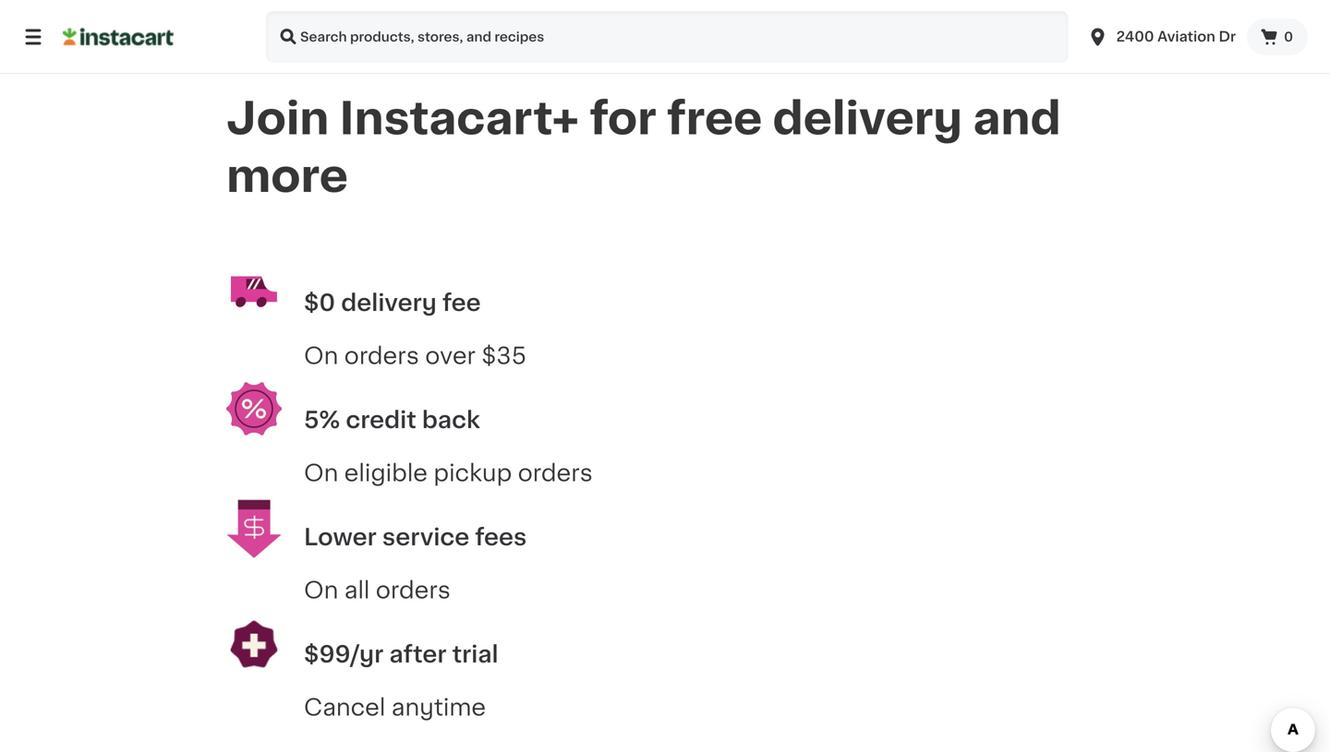 Task type: vqa. For each thing, say whether or not it's contained in the screenshot.
the "Shopper Opportunities"
no



Task type: describe. For each thing, give the bounding box(es) containing it.
more
[[226, 155, 348, 198]]

join
[[226, 97, 329, 141]]

$99/yr
[[304, 644, 384, 666]]

on eligible pickup orders
[[304, 462, 593, 485]]

0
[[1284, 30, 1293, 43]]

credit
[[346, 409, 416, 432]]

service
[[382, 526, 470, 549]]

free
[[667, 97, 762, 141]]

1 vertical spatial orders
[[518, 462, 593, 485]]

5% credit back
[[304, 409, 480, 432]]

$35
[[482, 345, 527, 367]]

2 vertical spatial orders
[[376, 579, 451, 602]]

eligible
[[344, 462, 428, 485]]

all
[[344, 579, 370, 602]]

0 vertical spatial orders
[[344, 345, 419, 367]]

Search field
[[266, 11, 1068, 63]]

over
[[425, 345, 476, 367]]

cancel anytime
[[304, 697, 486, 719]]

instacart+
[[339, 97, 579, 141]]

on all orders
[[304, 579, 451, 602]]

on for on eligible pickup orders
[[304, 462, 338, 485]]

cancel
[[304, 697, 385, 719]]

anytime
[[391, 697, 486, 719]]

2400
[[1116, 30, 1154, 43]]



Task type: locate. For each thing, give the bounding box(es) containing it.
on
[[304, 345, 338, 367], [304, 462, 338, 485], [304, 579, 338, 602]]

2 vertical spatial on
[[304, 579, 338, 602]]

on for on all orders
[[304, 579, 338, 602]]

1 vertical spatial delivery
[[341, 292, 437, 314]]

lower service fees
[[304, 526, 527, 549]]

trial
[[452, 644, 498, 666]]

orders
[[344, 345, 419, 367], [518, 462, 593, 485], [376, 579, 451, 602]]

lower
[[304, 526, 377, 549]]

orders down lower service fees
[[376, 579, 451, 602]]

back
[[422, 409, 480, 432]]

0 vertical spatial delivery
[[773, 97, 963, 141]]

aviation
[[1158, 30, 1215, 43]]

join instacart+ for free delivery and more
[[226, 97, 1071, 198]]

0 horizontal spatial delivery
[[341, 292, 437, 314]]

$0
[[304, 292, 335, 314]]

on for on orders over $35
[[304, 345, 338, 367]]

and
[[973, 97, 1061, 141]]

5%
[[304, 409, 340, 432]]

$99/yr after trial
[[304, 644, 498, 666]]

0 button
[[1247, 18, 1308, 55]]

1 on from the top
[[304, 345, 338, 367]]

for
[[590, 97, 657, 141]]

None search field
[[266, 11, 1068, 63]]

delivery
[[773, 97, 963, 141], [341, 292, 437, 314]]

orders right pickup
[[518, 462, 593, 485]]

orders down $0 delivery fee
[[344, 345, 419, 367]]

on down '$0' at the left top of page
[[304, 345, 338, 367]]

1 horizontal spatial delivery
[[773, 97, 963, 141]]

fee
[[442, 292, 481, 314]]

dr
[[1219, 30, 1236, 43]]

on left all
[[304, 579, 338, 602]]

2400 aviation dr button
[[1076, 11, 1247, 63]]

1 vertical spatial on
[[304, 462, 338, 485]]

on down 5% on the bottom left of the page
[[304, 462, 338, 485]]

2400 aviation dr button
[[1087, 11, 1236, 63]]

2400 aviation dr
[[1116, 30, 1236, 43]]

instacart logo image
[[63, 26, 174, 48]]

0 vertical spatial on
[[304, 345, 338, 367]]

$0 delivery fee
[[304, 292, 481, 314]]

on orders over $35
[[304, 345, 527, 367]]

fees
[[475, 526, 527, 549]]

pickup
[[434, 462, 512, 485]]

delivery inside join instacart+ for free delivery and more
[[773, 97, 963, 141]]

after
[[389, 644, 447, 666]]

2 on from the top
[[304, 462, 338, 485]]

3 on from the top
[[304, 579, 338, 602]]



